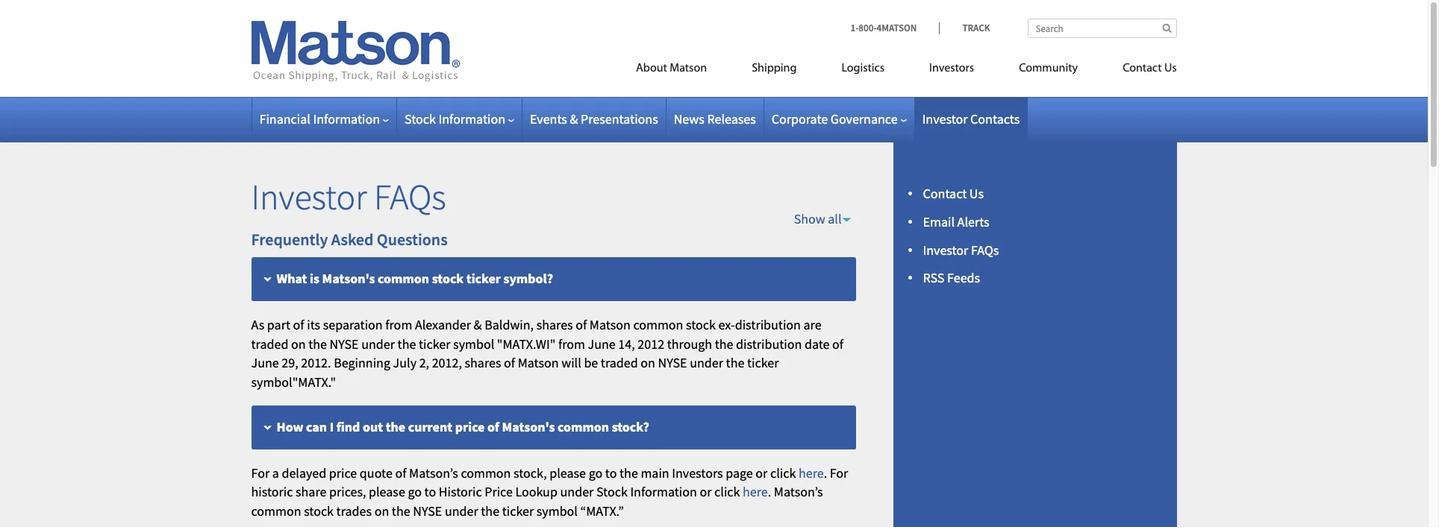 Task type: describe. For each thing, give the bounding box(es) containing it.
rss feeds
[[923, 270, 981, 287]]

through
[[667, 336, 712, 353]]

0 vertical spatial on
[[291, 336, 306, 353]]

0 vertical spatial from
[[386, 316, 412, 334]]

matson's inside . matson's common stock trades on the nyse under the ticker symbol "matx."
[[774, 484, 823, 501]]

2 horizontal spatial nyse
[[658, 355, 687, 372]]

0 vertical spatial distribution
[[735, 316, 801, 334]]

0 vertical spatial to
[[605, 465, 617, 482]]

stock information
[[405, 111, 506, 128]]

show all link
[[251, 209, 856, 230]]

. matson's common stock trades on the nyse under the ticker symbol "matx."
[[251, 484, 823, 521]]

1 for from the left
[[251, 465, 270, 482]]

. for historic share prices, please go to historic price lookup under stock information or click
[[251, 465, 849, 501]]

ex-
[[719, 316, 735, 334]]

stock,
[[514, 465, 547, 482]]

date
[[805, 336, 830, 353]]

baldwin,
[[485, 316, 534, 334]]

nyse inside . matson's common stock trades on the nyse under the ticker symbol "matx."
[[413, 503, 442, 521]]

how
[[277, 419, 304, 436]]

1 horizontal spatial or
[[756, 465, 768, 482]]

governance
[[831, 111, 898, 128]]

matson inside 'top menu' navigation
[[670, 63, 707, 75]]

0 vertical spatial here link
[[799, 465, 824, 482]]

1 horizontal spatial shares
[[537, 316, 573, 334]]

ticker inside 'tab'
[[467, 270, 501, 287]]

track link
[[940, 22, 991, 34]]

can
[[306, 419, 327, 436]]

for inside . for historic share prices, please go to historic price lookup under stock information or click
[[830, 465, 849, 482]]

of inside tab
[[488, 419, 500, 436]]

how can i find out the current price of matson's common stock? tab
[[251, 406, 856, 451]]

0 vertical spatial go
[[589, 465, 603, 482]]

all
[[828, 210, 842, 227]]

events & presentations
[[530, 111, 658, 128]]

1 vertical spatial shares
[[465, 355, 501, 372]]

under up beginning
[[362, 336, 395, 353]]

contact us inside 'top menu' navigation
[[1123, 63, 1177, 75]]

0 horizontal spatial nyse
[[330, 336, 359, 353]]

1 horizontal spatial &
[[570, 111, 578, 128]]

ticker inside . matson's common stock trades on the nyse under the ticker symbol "matx."
[[502, 503, 534, 521]]

0 horizontal spatial faqs
[[374, 175, 446, 220]]

1-800-4matson link
[[851, 22, 940, 34]]

trades
[[337, 503, 372, 521]]

price
[[485, 484, 513, 501]]

logistics link
[[820, 55, 907, 86]]

community link
[[997, 55, 1101, 86]]

events
[[530, 111, 567, 128]]

how can i find out the current price of matson's common stock?
[[277, 419, 650, 436]]

show
[[794, 210, 826, 227]]

information for stock information
[[439, 111, 506, 128]]

corporate
[[772, 111, 828, 128]]

page
[[726, 465, 753, 482]]

common inside as part of its separation from alexander & baldwin, shares of matson common stock ex-distribution are traded on the nyse under the ticker symbol "matx.wi" from june 14, 2012 through the distribution date of june 29, 2012. beginning july 2, 2012, shares of matson will be traded on nyse under the ticker symbol"matx."
[[634, 316, 684, 334]]

find
[[337, 419, 360, 436]]

common inside 'tab'
[[378, 270, 429, 287]]

investors inside investors link
[[930, 63, 975, 75]]

as
[[251, 316, 265, 334]]

alexander
[[415, 316, 471, 334]]

please inside . for historic share prices, please go to historic price lookup under stock information or click
[[369, 484, 405, 501]]

price inside tab panel
[[329, 465, 357, 482]]

asked
[[331, 230, 374, 250]]

click inside . for historic share prices, please go to historic price lookup under stock information or click
[[715, 484, 740, 501]]

1 horizontal spatial click
[[771, 465, 796, 482]]

what is matson's common stock ticker symbol? tab panel
[[251, 316, 856, 393]]

0 horizontal spatial matson's
[[409, 465, 458, 482]]

symbol"matx."
[[251, 374, 336, 391]]

prices,
[[329, 484, 366, 501]]

email
[[923, 213, 955, 231]]

1 vertical spatial on
[[641, 355, 656, 372]]

go inside . for historic share prices, please go to historic price lookup under stock information or click
[[408, 484, 422, 501]]

community
[[1019, 63, 1078, 75]]

frequently
[[251, 230, 328, 250]]

under inside . matson's common stock trades on the nyse under the ticker symbol "matx."
[[445, 503, 478, 521]]

are
[[804, 316, 822, 334]]

0 horizontal spatial contact us
[[923, 185, 984, 202]]

1 horizontal spatial contact us link
[[1101, 55, 1177, 86]]

contact inside 'top menu' navigation
[[1123, 63, 1162, 75]]

investor for "investor faqs" link
[[923, 242, 969, 259]]

part
[[267, 316, 290, 334]]

& inside as part of its separation from alexander & baldwin, shares of matson common stock ex-distribution are traded on the nyse under the ticker symbol "matx.wi" from june 14, 2012 through the distribution date of june 29, 2012. beginning july 2, 2012, shares of matson will be traded on nyse under the ticker symbol"matx."
[[474, 316, 482, 334]]

corporate governance link
[[772, 111, 907, 128]]

1 horizontal spatial traded
[[601, 355, 638, 372]]

"matx."
[[581, 503, 624, 521]]

or inside . for historic share prices, please go to historic price lookup under stock information or click
[[700, 484, 712, 501]]

top menu navigation
[[569, 55, 1177, 86]]

july
[[393, 355, 417, 372]]

lookup
[[516, 484, 558, 501]]

symbol inside as part of its separation from alexander & baldwin, shares of matson common stock ex-distribution are traded on the nyse under the ticker symbol "matx.wi" from june 14, 2012 through the distribution date of june 29, 2012. beginning july 2, 2012, shares of matson will be traded on nyse under the ticker symbol"matx."
[[453, 336, 495, 353]]

i
[[330, 419, 334, 436]]

for a delayed price quote of matson's common stock, please go to the main investors page or click here
[[251, 465, 824, 482]]

its
[[307, 316, 320, 334]]

financial
[[260, 111, 311, 128]]

800-
[[859, 22, 877, 34]]

beginning
[[334, 355, 391, 372]]

feeds
[[948, 270, 981, 287]]

14,
[[619, 336, 635, 353]]

alerts
[[958, 213, 990, 231]]

2 vertical spatial matson
[[518, 355, 559, 372]]

matson image
[[251, 21, 460, 82]]

corporate governance
[[772, 111, 898, 128]]

stock information link
[[405, 111, 515, 128]]

29,
[[282, 355, 298, 372]]

0 horizontal spatial investor faqs
[[251, 175, 446, 220]]

stock inside . matson's common stock trades on the nyse under the ticker symbol "matx."
[[304, 503, 334, 521]]

questions
[[377, 230, 448, 250]]

quote
[[360, 465, 393, 482]]

email alerts link
[[923, 213, 990, 231]]

. for matson's
[[768, 484, 772, 501]]

email alerts
[[923, 213, 990, 231]]

will
[[562, 355, 582, 372]]

0 horizontal spatial june
[[251, 355, 279, 372]]

1-
[[851, 22, 859, 34]]

1 vertical spatial contact
[[923, 185, 967, 202]]

common inside tab
[[558, 419, 609, 436]]

information inside . for historic share prices, please go to historic price lookup under stock information or click
[[631, 484, 697, 501]]



Task type: locate. For each thing, give the bounding box(es) containing it.
under inside . for historic share prices, please go to historic price lookup under stock information or click
[[560, 484, 594, 501]]

0 vertical spatial or
[[756, 465, 768, 482]]

please down quote
[[369, 484, 405, 501]]

stock
[[432, 270, 464, 287], [686, 316, 716, 334], [304, 503, 334, 521]]

1 vertical spatial .
[[768, 484, 772, 501]]

news releases
[[674, 111, 756, 128]]

click down page
[[715, 484, 740, 501]]

common left stock?
[[558, 419, 609, 436]]

1 vertical spatial june
[[251, 355, 279, 372]]

news releases link
[[674, 111, 756, 128]]

0 horizontal spatial here
[[743, 484, 768, 501]]

investors down track link
[[930, 63, 975, 75]]

shares right "2012,"
[[465, 355, 501, 372]]

matson right about
[[670, 63, 707, 75]]

1 horizontal spatial price
[[455, 419, 485, 436]]

traded
[[251, 336, 289, 353], [601, 355, 638, 372]]

distribution left date at the right
[[736, 336, 802, 353]]

1 vertical spatial investors
[[672, 465, 723, 482]]

show all frequently asked questions
[[251, 210, 842, 250]]

here link right page
[[799, 465, 824, 482]]

0 vertical spatial contact
[[1123, 63, 1162, 75]]

investor faqs up feeds in the bottom of the page
[[923, 242, 999, 259]]

to left historic on the left bottom of page
[[425, 484, 436, 501]]

matson's inside tab
[[502, 419, 555, 436]]

matson up 14,
[[590, 316, 631, 334]]

of
[[293, 316, 304, 334], [576, 316, 587, 334], [833, 336, 844, 353], [504, 355, 515, 372], [488, 419, 500, 436], [395, 465, 407, 482]]

1 vertical spatial matson's
[[774, 484, 823, 501]]

0 vertical spatial faqs
[[374, 175, 446, 220]]

stock down share
[[304, 503, 334, 521]]

please up lookup
[[550, 465, 586, 482]]

2 for from the left
[[830, 465, 849, 482]]

0 horizontal spatial contact
[[923, 185, 967, 202]]

contact
[[1123, 63, 1162, 75], [923, 185, 967, 202]]

current
[[408, 419, 453, 436]]

investor up rss feeds link
[[923, 242, 969, 259]]

2012.
[[301, 355, 331, 372]]

common down historic on the bottom left of the page
[[251, 503, 301, 521]]

nyse down historic on the left bottom of page
[[413, 503, 442, 521]]

investor down investors link
[[923, 111, 968, 128]]

1 horizontal spatial here link
[[799, 465, 824, 482]]

symbol down lookup
[[537, 503, 578, 521]]

1 horizontal spatial june
[[588, 336, 616, 353]]

matson's up stock,
[[502, 419, 555, 436]]

share
[[296, 484, 327, 501]]

from up will
[[559, 336, 585, 353]]

& right events
[[570, 111, 578, 128]]

releases
[[708, 111, 756, 128]]

1 horizontal spatial investors
[[930, 63, 975, 75]]

common up "2012"
[[634, 316, 684, 334]]

here
[[799, 465, 824, 482], [743, 484, 768, 501]]

investors left page
[[672, 465, 723, 482]]

0 vertical spatial matson
[[670, 63, 707, 75]]

0 vertical spatial contact us link
[[1101, 55, 1177, 86]]

1 horizontal spatial matson
[[590, 316, 631, 334]]

0 vertical spatial june
[[588, 336, 616, 353]]

price inside tab
[[455, 419, 485, 436]]

1 vertical spatial click
[[715, 484, 740, 501]]

main
[[641, 465, 670, 482]]

1 vertical spatial contact us
[[923, 185, 984, 202]]

separation
[[323, 316, 383, 334]]

to up "matx." at the bottom left
[[605, 465, 617, 482]]

go up "matx." at the bottom left
[[589, 465, 603, 482]]

. inside . matson's common stock trades on the nyse under the ticker symbol "matx."
[[768, 484, 772, 501]]

symbol?
[[504, 270, 553, 287]]

matson's inside 'tab'
[[322, 270, 375, 287]]

a
[[272, 465, 279, 482]]

matson's
[[322, 270, 375, 287], [502, 419, 555, 436]]

june
[[588, 336, 616, 353], [251, 355, 279, 372]]

common down questions at left top
[[378, 270, 429, 287]]

financial information
[[260, 111, 380, 128]]

what is matson's common stock ticker symbol?
[[277, 270, 553, 287]]

faqs up questions at left top
[[374, 175, 446, 220]]

shipping
[[752, 63, 797, 75]]

1 vertical spatial &
[[474, 316, 482, 334]]

nyse
[[330, 336, 359, 353], [658, 355, 687, 372], [413, 503, 442, 521]]

on down "2012"
[[641, 355, 656, 372]]

shares up "matx.wi"
[[537, 316, 573, 334]]

0 horizontal spatial information
[[313, 111, 380, 128]]

here down page
[[743, 484, 768, 501]]

1 horizontal spatial us
[[1165, 63, 1177, 75]]

delayed
[[282, 465, 327, 482]]

from up july
[[386, 316, 412, 334]]

price right 'current'
[[455, 419, 485, 436]]

0 vertical spatial symbol
[[453, 336, 495, 353]]

contact up email on the top right of the page
[[923, 185, 967, 202]]

0 horizontal spatial us
[[970, 185, 984, 202]]

0 horizontal spatial click
[[715, 484, 740, 501]]

on
[[291, 336, 306, 353], [641, 355, 656, 372], [375, 503, 389, 521]]

1 horizontal spatial contact
[[1123, 63, 1162, 75]]

symbol up "2012,"
[[453, 336, 495, 353]]

Search search field
[[1028, 19, 1177, 38]]

2 horizontal spatial on
[[641, 355, 656, 372]]

the
[[309, 336, 327, 353], [398, 336, 416, 353], [715, 336, 734, 353], [726, 355, 745, 372], [386, 419, 406, 436], [620, 465, 638, 482], [392, 503, 410, 521], [481, 503, 500, 521]]

stock up through on the left bottom
[[686, 316, 716, 334]]

as part of its separation from alexander & baldwin, shares of matson common stock ex-distribution are traded on the nyse under the ticker symbol "matx.wi" from june 14, 2012 through the distribution date of june 29, 2012. beginning july 2, 2012, shares of matson will be traded on nyse under the ticker symbol"matx."
[[251, 316, 844, 391]]

is
[[310, 270, 320, 287]]

stock up alexander
[[432, 270, 464, 287]]

track
[[963, 22, 991, 34]]

of left the its
[[293, 316, 304, 334]]

1 vertical spatial price
[[329, 465, 357, 482]]

on inside . matson's common stock trades on the nyse under the ticker symbol "matx."
[[375, 503, 389, 521]]

0 horizontal spatial contact us link
[[923, 185, 984, 202]]

on right trades
[[375, 503, 389, 521]]

1 horizontal spatial on
[[375, 503, 389, 521]]

contact us down 'search' "image"
[[1123, 63, 1177, 75]]

the inside how can i find out the current price of matson's common stock? tab
[[386, 419, 406, 436]]

1 horizontal spatial symbol
[[537, 503, 578, 521]]

under
[[362, 336, 395, 353], [690, 355, 724, 372], [560, 484, 594, 501], [445, 503, 478, 521]]

events & presentations link
[[530, 111, 658, 128]]

&
[[570, 111, 578, 128], [474, 316, 482, 334]]

& left baldwin,
[[474, 316, 482, 334]]

traded down 14,
[[601, 355, 638, 372]]

4matson
[[877, 22, 917, 34]]

0 vertical spatial stock
[[405, 111, 436, 128]]

distribution left are at right bottom
[[735, 316, 801, 334]]

rss
[[923, 270, 945, 287]]

investor faqs link
[[923, 242, 999, 259]]

0 vertical spatial nyse
[[330, 336, 359, 353]]

distribution
[[735, 316, 801, 334], [736, 336, 802, 353]]

1 horizontal spatial faqs
[[972, 242, 999, 259]]

out
[[363, 419, 383, 436]]

us up alerts
[[970, 185, 984, 202]]

contact us link down 'search' "image"
[[1101, 55, 1177, 86]]

1 horizontal spatial to
[[605, 465, 617, 482]]

please
[[550, 465, 586, 482], [369, 484, 405, 501]]

what is matson's common stock ticker symbol? tab
[[251, 257, 856, 302]]

financial information link
[[260, 111, 389, 128]]

. inside . for historic share prices, please go to historic price lookup under stock information or click
[[824, 465, 828, 482]]

of right date at the right
[[833, 336, 844, 353]]

1 horizontal spatial nyse
[[413, 503, 442, 521]]

of right quote
[[395, 465, 407, 482]]

of inside tab panel
[[395, 465, 407, 482]]

here link down page
[[743, 484, 768, 501]]

1 vertical spatial go
[[408, 484, 422, 501]]

. for for
[[824, 465, 828, 482]]

1 horizontal spatial from
[[559, 336, 585, 353]]

stock?
[[612, 419, 650, 436]]

2 horizontal spatial stock
[[686, 316, 716, 334]]

to inside . for historic share prices, please go to historic price lookup under stock information or click
[[425, 484, 436, 501]]

2 vertical spatial on
[[375, 503, 389, 521]]

.
[[824, 465, 828, 482], [768, 484, 772, 501]]

how can i find out the current price of matson's common stock? tab panel
[[251, 464, 856, 522]]

2 vertical spatial stock
[[304, 503, 334, 521]]

june left 29,
[[251, 355, 279, 372]]

1 vertical spatial from
[[559, 336, 585, 353]]

contact us link up email alerts link at the top of the page
[[923, 185, 984, 202]]

1 horizontal spatial go
[[589, 465, 603, 482]]

of up be
[[576, 316, 587, 334]]

1 vertical spatial stock
[[597, 484, 628, 501]]

nyse down through on the left bottom
[[658, 355, 687, 372]]

0 vertical spatial stock
[[432, 270, 464, 287]]

common up price
[[461, 465, 511, 482]]

1 vertical spatial please
[[369, 484, 405, 501]]

about
[[636, 63, 667, 75]]

1 vertical spatial contact us link
[[923, 185, 984, 202]]

historic
[[251, 484, 293, 501]]

faqs down alerts
[[972, 242, 999, 259]]

investor faqs
[[251, 175, 446, 220], [923, 242, 999, 259]]

or
[[756, 465, 768, 482], [700, 484, 712, 501]]

investor contacts
[[923, 111, 1020, 128]]

under down historic on the left bottom of page
[[445, 503, 478, 521]]

investors link
[[907, 55, 997, 86]]

2,
[[419, 355, 429, 372]]

investor up the "frequently"
[[251, 175, 367, 220]]

0 horizontal spatial investors
[[672, 465, 723, 482]]

traded down part
[[251, 336, 289, 353]]

to
[[605, 465, 617, 482], [425, 484, 436, 501]]

1 vertical spatial investor faqs
[[923, 242, 999, 259]]

under up "matx." at the bottom left
[[560, 484, 594, 501]]

0 vertical spatial investors
[[930, 63, 975, 75]]

shipping link
[[730, 55, 820, 86]]

stock inside as part of its separation from alexander & baldwin, shares of matson common stock ex-distribution are traded on the nyse under the ticker symbol "matx.wi" from june 14, 2012 through the distribution date of june 29, 2012. beginning july 2, 2012, shares of matson will be traded on nyse under the ticker symbol"matx."
[[686, 316, 716, 334]]

common
[[378, 270, 429, 287], [634, 316, 684, 334], [558, 419, 609, 436], [461, 465, 511, 482], [251, 503, 301, 521]]

contact down search search box
[[1123, 63, 1162, 75]]

0 horizontal spatial on
[[291, 336, 306, 353]]

contact us up email alerts link at the top of the page
[[923, 185, 984, 202]]

0 horizontal spatial here link
[[743, 484, 768, 501]]

1 vertical spatial matson's
[[502, 419, 555, 436]]

from
[[386, 316, 412, 334], [559, 336, 585, 353]]

go left historic on the left bottom of page
[[408, 484, 422, 501]]

us down 'search' "image"
[[1165, 63, 1177, 75]]

information
[[313, 111, 380, 128], [439, 111, 506, 128], [631, 484, 697, 501]]

price up prices,
[[329, 465, 357, 482]]

0 horizontal spatial from
[[386, 316, 412, 334]]

0 vertical spatial .
[[824, 465, 828, 482]]

common inside . matson's common stock trades on the nyse under the ticker symbol "matx."
[[251, 503, 301, 521]]

investor for investor contacts link
[[923, 111, 968, 128]]

news
[[674, 111, 705, 128]]

1-800-4matson
[[851, 22, 917, 34]]

0 horizontal spatial go
[[408, 484, 422, 501]]

2 horizontal spatial matson
[[670, 63, 707, 75]]

ticker
[[467, 270, 501, 287], [419, 336, 451, 353], [747, 355, 779, 372], [502, 503, 534, 521]]

0 vertical spatial matson's
[[409, 465, 458, 482]]

of right 'current'
[[488, 419, 500, 436]]

0 vertical spatial price
[[455, 419, 485, 436]]

1 horizontal spatial .
[[824, 465, 828, 482]]

logistics
[[842, 63, 885, 75]]

0 horizontal spatial symbol
[[453, 336, 495, 353]]

matson's right is
[[322, 270, 375, 287]]

1 horizontal spatial please
[[550, 465, 586, 482]]

presentations
[[581, 111, 658, 128]]

0 vertical spatial matson's
[[322, 270, 375, 287]]

investor
[[923, 111, 968, 128], [251, 175, 367, 220], [923, 242, 969, 259]]

2012,
[[432, 355, 462, 372]]

historic
[[439, 484, 482, 501]]

0 horizontal spatial traded
[[251, 336, 289, 353]]

1 horizontal spatial here
[[799, 465, 824, 482]]

0 horizontal spatial .
[[768, 484, 772, 501]]

0 horizontal spatial matson
[[518, 355, 559, 372]]

1 vertical spatial here link
[[743, 484, 768, 501]]

us inside 'top menu' navigation
[[1165, 63, 1177, 75]]

0 vertical spatial please
[[550, 465, 586, 482]]

go
[[589, 465, 603, 482], [408, 484, 422, 501]]

investor faqs up asked
[[251, 175, 446, 220]]

1 vertical spatial or
[[700, 484, 712, 501]]

1 vertical spatial symbol
[[537, 503, 578, 521]]

0 horizontal spatial &
[[474, 316, 482, 334]]

0 horizontal spatial stock
[[304, 503, 334, 521]]

nyse down "separation"
[[330, 336, 359, 353]]

1 vertical spatial here
[[743, 484, 768, 501]]

about matson link
[[614, 55, 730, 86]]

symbol inside . matson's common stock trades on the nyse under the ticker symbol "matx."
[[537, 503, 578, 521]]

1 vertical spatial investor
[[251, 175, 367, 220]]

0 vertical spatial us
[[1165, 63, 1177, 75]]

2012
[[638, 336, 665, 353]]

on up 29,
[[291, 336, 306, 353]]

0 vertical spatial traded
[[251, 336, 289, 353]]

1 vertical spatial traded
[[601, 355, 638, 372]]

here right page
[[799, 465, 824, 482]]

stock inside 'tab'
[[432, 270, 464, 287]]

2 vertical spatial investor
[[923, 242, 969, 259]]

for
[[251, 465, 270, 482], [830, 465, 849, 482]]

be
[[584, 355, 598, 372]]

information for financial information
[[313, 111, 380, 128]]

1 vertical spatial distribution
[[736, 336, 802, 353]]

rss feeds link
[[923, 270, 981, 287]]

0 horizontal spatial please
[[369, 484, 405, 501]]

what
[[277, 270, 307, 287]]

None search field
[[1028, 19, 1177, 38]]

search image
[[1163, 23, 1172, 33]]

investors inside how can i find out the current price of matson's common stock? tab panel
[[672, 465, 723, 482]]

about matson
[[636, 63, 707, 75]]

1 vertical spatial nyse
[[658, 355, 687, 372]]

stock inside . for historic share prices, please go to historic price lookup under stock information or click
[[597, 484, 628, 501]]

under down through on the left bottom
[[690, 355, 724, 372]]

investor contacts link
[[923, 111, 1020, 128]]

1 horizontal spatial for
[[830, 465, 849, 482]]

1 vertical spatial matson
[[590, 316, 631, 334]]

0 horizontal spatial stock
[[405, 111, 436, 128]]

contact us link
[[1101, 55, 1177, 86], [923, 185, 984, 202]]

0 horizontal spatial or
[[700, 484, 712, 501]]

1 horizontal spatial matson's
[[774, 484, 823, 501]]

of down "matx.wi"
[[504, 355, 515, 372]]

matson down "matx.wi"
[[518, 355, 559, 372]]

click right page
[[771, 465, 796, 482]]

price
[[455, 419, 485, 436], [329, 465, 357, 482]]

june up be
[[588, 336, 616, 353]]

shares
[[537, 316, 573, 334], [465, 355, 501, 372]]



Task type: vqa. For each thing, say whether or not it's contained in the screenshot.
Find
yes



